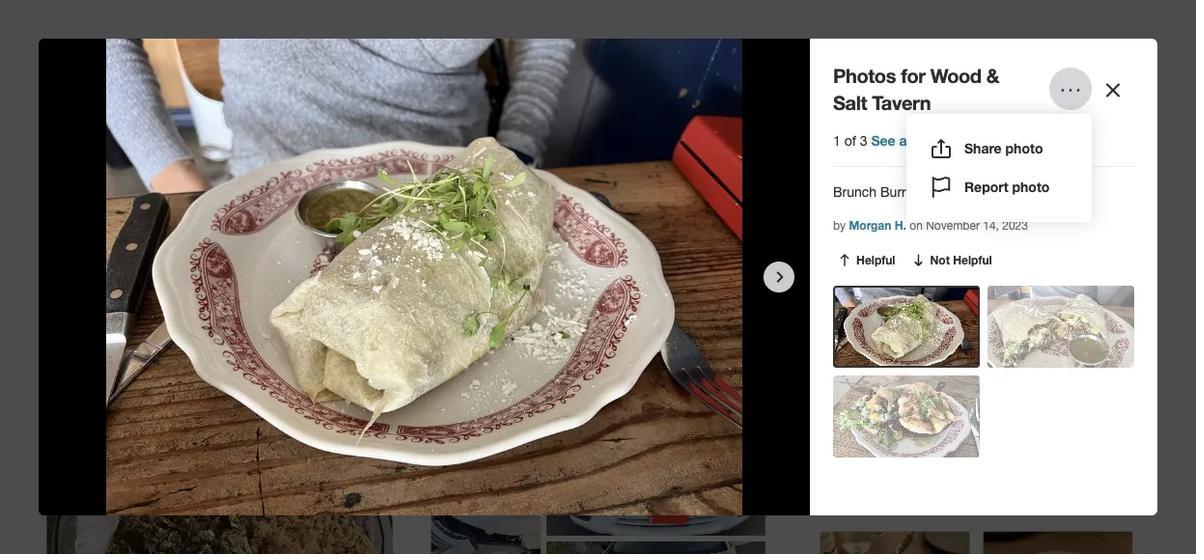 Task type: vqa. For each thing, say whether or not it's contained in the screenshot.
second Angelina from the top of the page
yes



Task type: locate. For each thing, give the bounding box(es) containing it.
0 vertical spatial &
[[986, 64, 999, 87]]

0 horizontal spatial 1
[[160, 69, 168, 85]]

1 horizontal spatial like feed item image
[[993, 311, 1016, 334]]

photos inside morgan h. added 4 photos
[[928, 463, 970, 479]]

like feed item image down the not helpful button at the right top
[[993, 311, 1016, 334]]

1 vertical spatial photo of morgan h. image
[[827, 440, 866, 479]]

0 vertical spatial wood
[[931, 64, 982, 87]]

1 vertical spatial &
[[867, 104, 877, 120]]

1 angelina g. link from the top
[[116, 47, 201, 65]]

2 photo of angelina g. image from the top
[[70, 440, 109, 479]]

photos right the 4
[[928, 463, 970, 479]]

brunch burrito
[[833, 184, 921, 200]]

on
[[910, 218, 923, 232]]

1 vertical spatial angelina
[[116, 441, 180, 459]]

a inside angelina g. wrote a review
[[156, 463, 163, 479]]

photo for share
[[1006, 140, 1043, 156]]

photos for wood & salt tavern
[[833, 64, 999, 114]]

0 vertical spatial photos
[[928, 69, 970, 85]]

salt inside photos for wood & salt tavern
[[833, 91, 867, 114]]

reading
[[511, 298, 559, 314]]

added up carlos
[[116, 69, 156, 85]]

0 vertical spatial angelina g. link
[[116, 47, 201, 65]]

0 vertical spatial h.
[[934, 47, 950, 65]]

24 close v2 image
[[1102, 79, 1125, 102]]

photo of morgan h. image left the 4
[[827, 440, 866, 479]]

1 vertical spatial 1
[[833, 133, 841, 149]]

1
[[160, 69, 168, 85], [833, 133, 841, 149]]

2 g. from the top
[[185, 441, 201, 459]]

a inside jolissa p. wrote a review
[[534, 69, 542, 85]]

report photo button
[[922, 168, 1077, 207]]

3 up wood & salt tavern
[[917, 69, 925, 85]]

0 vertical spatial photo
[[171, 69, 207, 85]]

angelina for angelina g. added 1 photo
[[116, 47, 180, 65]]

wrote inside kyna l. wrote a review
[[495, 463, 531, 479]]

3 right of
[[860, 133, 868, 149]]

&
[[986, 64, 999, 87], [867, 104, 877, 120]]

1 vertical spatial photo
[[1006, 140, 1043, 156]]

1 photo of angelina g. image from the top
[[70, 46, 109, 85]]

review inside angelina g. wrote a review
[[167, 463, 206, 479]]

photo of angelina g. image
[[70, 46, 109, 85], [70, 440, 109, 479]]

open photo lightbox image
[[820, 138, 970, 300], [983, 138, 1133, 300], [820, 532, 970, 554], [983, 532, 1133, 554]]

photo right share
[[1006, 140, 1043, 156]]

1 horizontal spatial 1
[[833, 133, 841, 149]]

one plus nail link
[[448, 204, 748, 223]]

wrote
[[495, 69, 531, 85], [116, 463, 152, 479], [495, 463, 531, 479]]

24 share v2 image
[[930, 137, 953, 160]]

wrote for angelina g.
[[116, 463, 152, 479]]

nail
[[510, 205, 535, 221]]

not helpful button
[[907, 248, 996, 272]]

0 horizontal spatial salt
[[833, 91, 867, 114]]

wood
[[931, 64, 982, 87], [827, 104, 864, 120]]

added left the 4
[[873, 463, 913, 479]]

by
[[833, 218, 846, 232]]

2 angelina g. link from the top
[[116, 441, 201, 459]]

1 angelina from the top
[[116, 47, 180, 65]]

tavern
[[872, 91, 931, 114], [909, 104, 952, 120]]

morgan right by
[[849, 218, 891, 232]]

morgan up the 4
[[873, 441, 930, 459]]

g. inside 'angelina g. added 1 photo'
[[185, 47, 201, 65]]

menu image
[[1059, 79, 1082, 102]]

photo of angelina g. image for angelina g. added 1 photo
[[70, 46, 109, 85]]

angelina g. link
[[116, 47, 201, 65], [116, 441, 201, 459]]

added inside 'angelina g. added 1 photo'
[[116, 69, 156, 85]]

photos right for
[[928, 69, 970, 85]]

0 horizontal spatial &
[[867, 104, 877, 120]]

3
[[917, 69, 925, 85], [860, 133, 868, 149]]

24 chevron right v2 image
[[769, 266, 792, 289]]

wood inside photos for wood & salt tavern
[[931, 64, 982, 87]]

morgan h. link
[[849, 218, 906, 232], [873, 441, 950, 459]]

salt
[[833, 91, 867, 114], [880, 104, 905, 120]]

h.
[[934, 47, 950, 65], [895, 218, 906, 232], [934, 441, 950, 459]]

a
[[534, 69, 542, 85], [156, 463, 163, 479], [534, 463, 542, 479]]

wrote inside angelina g. wrote a review
[[116, 463, 152, 479]]

1 vertical spatial 3
[[860, 133, 868, 149]]

helpful right not
[[953, 253, 992, 267]]

photo up mexican
[[171, 69, 207, 85]]

h. for morgan h. added 4 photos
[[934, 441, 950, 459]]

1 g. from the top
[[185, 47, 201, 65]]

photo of angelina g. image left angelina g. wrote a review
[[70, 440, 109, 479]]

photo of angelina g. image up don at left
[[70, 46, 109, 85]]

2 helpful from the left
[[953, 253, 992, 267]]

0 vertical spatial 1
[[160, 69, 168, 85]]

morgan for morgan h. added 3 photos
[[873, 47, 930, 65]]

1 helpful from the left
[[856, 253, 895, 267]]

a inside kyna l. wrote a review
[[534, 463, 542, 479]]

photo inside button
[[1006, 140, 1043, 156]]

morgan
[[873, 47, 930, 65], [849, 218, 891, 232], [873, 441, 930, 459]]

review
[[545, 69, 584, 85], [167, 463, 206, 479], [545, 463, 584, 479]]

0 vertical spatial g.
[[185, 47, 201, 65]]

0 vertical spatial angelina
[[116, 47, 180, 65]]

l.
[[536, 441, 550, 459]]

0 horizontal spatial like feed item image
[[830, 311, 853, 334]]

2 angelina from the top
[[116, 441, 180, 459]]

1 horizontal spatial salt
[[880, 104, 905, 120]]

added for angelina g.
[[116, 69, 156, 85]]

wrote for jolissa p.
[[495, 69, 531, 85]]

1 like feed item image from the left
[[830, 311, 853, 334]]

1 vertical spatial morgan h. link
[[873, 441, 950, 459]]

angelina for angelina g. wrote a review
[[116, 441, 180, 459]]

review inside kyna l. wrote a review
[[545, 463, 584, 479]]

don
[[70, 104, 96, 120]]

angelina inside angelina g. wrote a review
[[116, 441, 180, 459]]

& up wood & salt tavern link
[[986, 64, 999, 87]]

review for l.
[[545, 463, 584, 479]]

angelina inside 'angelina g. added 1 photo'
[[116, 47, 180, 65]]

2 photo of morgan h. image from the top
[[827, 440, 866, 479]]

1 vertical spatial wood
[[827, 104, 864, 120]]

2023
[[1002, 218, 1028, 232]]

review inside jolissa p. wrote a review
[[545, 69, 584, 85]]

continue reading
[[448, 298, 559, 314]]

16 helpful v2 image
[[837, 253, 853, 268]]

a for jolissa
[[534, 69, 542, 85]]

morgan h. link down brunch burrito
[[849, 218, 906, 232]]

wood & salt tavern link
[[827, 102, 1126, 122]]

1 vertical spatial photo of angelina g. image
[[70, 440, 109, 479]]

salt up 1 of 3 see all photos
[[880, 104, 905, 120]]

review for p.
[[545, 69, 584, 85]]

0 vertical spatial morgan
[[873, 47, 930, 65]]

g. inside angelina g. wrote a review
[[185, 441, 201, 459]]

photo
[[171, 69, 207, 85], [1006, 140, 1043, 156], [1012, 179, 1050, 195]]

0 horizontal spatial helpful
[[856, 253, 895, 267]]

helpful
[[856, 253, 895, 267], [953, 253, 992, 267]]

brunch
[[833, 184, 877, 200]]

2 vertical spatial photos
[[928, 463, 970, 479]]

angelina g. link for angelina g. wrote a review
[[116, 441, 201, 459]]

morgan inside morgan h. added 3 photos
[[873, 47, 930, 65]]

g.
[[185, 47, 201, 65], [185, 441, 201, 459]]

continue
[[448, 298, 507, 314]]

1 photo of morgan h. image from the top
[[827, 46, 866, 85]]

morgan up wood & salt tavern
[[873, 47, 930, 65]]

h. inside morgan h. added 3 photos
[[934, 47, 950, 65]]

2 vertical spatial morgan
[[873, 441, 930, 459]]

morgan h. link up the 4
[[873, 441, 950, 459]]

not helpful
[[930, 253, 992, 267]]

salt down photos
[[833, 91, 867, 114]]

1 horizontal spatial 3
[[917, 69, 925, 85]]

1 horizontal spatial helpful
[[953, 253, 992, 267]]

angelina
[[116, 47, 180, 65], [116, 441, 180, 459]]

restaurant
[[204, 104, 275, 120]]

wrote inside jolissa p. wrote a review
[[495, 69, 531, 85]]

24 useful v2 image
[[458, 343, 481, 366]]

photo inside button
[[1012, 179, 1050, 195]]

morgan inside morgan h. added 4 photos
[[873, 441, 930, 459]]

menu
[[907, 114, 1092, 222]]

3 inside morgan h. added 3 photos
[[917, 69, 925, 85]]

tavern inside photos for wood & salt tavern
[[872, 91, 931, 114]]

like feed item image
[[830, 311, 853, 334], [993, 311, 1016, 334]]

1 vertical spatial angelina g. link
[[116, 441, 201, 459]]

1 vertical spatial g.
[[185, 441, 201, 459]]

morgan for morgan h. added 4 photos
[[873, 441, 930, 459]]

wood up of
[[827, 104, 864, 120]]

of
[[844, 133, 856, 149]]

1 up 'don carlos mexican restaurant' on the left of page
[[160, 69, 168, 85]]

& inside photos for wood & salt tavern
[[986, 64, 999, 87]]

kyna l. link
[[495, 441, 550, 459]]

photo up 2023
[[1012, 179, 1050, 195]]

0 vertical spatial photo of morgan h. image
[[827, 46, 866, 85]]

24 flag v2 image
[[930, 176, 953, 199]]

photos right all
[[918, 133, 963, 149]]

wood up wood & salt tavern link
[[931, 64, 982, 87]]

tavern down for
[[872, 91, 931, 114]]

photos
[[928, 69, 970, 85], [918, 133, 963, 149], [928, 463, 970, 479]]

h. inside morgan h. added 4 photos
[[934, 441, 950, 459]]

review for g.
[[167, 463, 206, 479]]

0 vertical spatial 3
[[917, 69, 925, 85]]

1 left of
[[833, 133, 841, 149]]

see
[[871, 133, 896, 149]]

0 vertical spatial photo of angelina g. image
[[70, 46, 109, 85]]

added up wood & salt tavern
[[873, 69, 913, 85]]

photos inside morgan h. added 3 photos
[[928, 69, 970, 85]]

photo of morgan h. image up wood & salt tavern
[[827, 46, 866, 85]]

added
[[116, 69, 156, 85], [873, 69, 913, 85], [873, 463, 913, 479]]

2 vertical spatial photo
[[1012, 179, 1050, 195]]

plus
[[478, 205, 506, 221]]

24 cool v2 image
[[589, 343, 613, 366]]

like feed item image down "16 helpful v2" icon
[[830, 311, 853, 334]]

1 horizontal spatial &
[[986, 64, 999, 87]]

1 horizontal spatial wood
[[931, 64, 982, 87]]

2 vertical spatial h.
[[934, 441, 950, 459]]

& up see
[[867, 104, 877, 120]]

helpful right "16 helpful v2" icon
[[856, 253, 895, 267]]

for
[[901, 64, 926, 87]]

photo of morgan h. image
[[827, 46, 866, 85], [827, 440, 866, 479]]

see all photos link
[[871, 133, 963, 149]]

photo of morgan h. image for morgan h. added 4 photos
[[827, 440, 866, 479]]

added inside morgan h. added 4 photos
[[873, 463, 913, 479]]

morgan h. added 4 photos
[[873, 441, 970, 479]]



Task type: describe. For each thing, give the bounding box(es) containing it.
added inside morgan h. added 3 photos
[[873, 69, 913, 85]]

share photo button
[[922, 129, 1077, 168]]

helpful button
[[833, 248, 899, 272]]

share
[[965, 140, 1002, 156]]

0 horizontal spatial 3
[[860, 133, 868, 149]]

jolissa
[[495, 47, 546, 65]]

kyna l. wrote a review
[[495, 441, 584, 479]]

photos for morgan h. added 4 photos
[[928, 463, 970, 479]]

kyna
[[495, 441, 532, 459]]

tavern up see all photos link
[[909, 104, 952, 120]]

5 star rating image
[[448, 231, 553, 250]]

morgan h. added 3 photos
[[873, 47, 970, 85]]

g. for angelina g. wrote a review
[[185, 441, 201, 459]]

photo of jolissa p. image
[[448, 46, 487, 85]]

4
[[917, 463, 925, 479]]

report
[[965, 179, 1009, 195]]

report photo
[[965, 179, 1050, 195]]

share photo
[[965, 140, 1043, 156]]

1 vertical spatial morgan
[[849, 218, 891, 232]]

mexican
[[146, 104, 200, 120]]

photo of angelina g. image for angelina g. wrote a review
[[70, 440, 109, 479]]

photo inside 'angelina g. added 1 photo'
[[171, 69, 207, 85]]

added for morgan h.
[[873, 463, 913, 479]]

0 vertical spatial morgan h. link
[[849, 218, 906, 232]]

one plus nail
[[448, 205, 535, 221]]

16 nothelpful v2 image
[[911, 253, 926, 268]]

h. for morgan h. added 3 photos
[[934, 47, 950, 65]]

1 inside 'angelina g. added 1 photo'
[[160, 69, 168, 85]]

angelina g. link for angelina g. added 1 photo
[[116, 47, 201, 65]]

carlos
[[100, 104, 142, 120]]

one
[[448, 205, 475, 221]]

1 vertical spatial photos
[[918, 133, 963, 149]]

photos for morgan h. added 3 photos
[[928, 69, 970, 85]]

angelina g. wrote a review
[[116, 441, 206, 479]]

0 horizontal spatial wood
[[827, 104, 864, 120]]

photo of morgan h. image for morgan h. added 3 photos
[[827, 46, 866, 85]]

jolissa p. link
[[495, 47, 562, 65]]

don carlos mexican restaurant
[[70, 104, 275, 120]]

november
[[926, 218, 980, 232]]

menu containing share photo
[[907, 114, 1092, 222]]

don carlos mexican restaurant link
[[70, 102, 369, 122]]

by morgan h. on november 14, 2023
[[833, 218, 1028, 232]]

1 of 3 see all photos
[[833, 133, 963, 149]]

continue reading button
[[448, 298, 559, 314]]

photo of kyna l. image
[[448, 440, 487, 479]]

14,
[[983, 218, 999, 232]]

all
[[899, 133, 914, 149]]

a for kyna
[[534, 463, 542, 479]]

photos
[[833, 64, 896, 87]]

24 funny v2 image
[[524, 343, 547, 366]]

angelina g. added 1 photo
[[116, 47, 207, 85]]

2 like feed item image from the left
[[993, 311, 1016, 334]]

& inside wood & salt tavern link
[[867, 104, 877, 120]]

g. for angelina g. added 1 photo
[[185, 47, 201, 65]]

photo for report
[[1012, 179, 1050, 195]]

salt inside wood & salt tavern link
[[880, 104, 905, 120]]

burrito
[[881, 184, 921, 200]]

1 vertical spatial h.
[[895, 218, 906, 232]]

wood & salt tavern
[[827, 104, 952, 120]]

a for angelina
[[156, 463, 163, 479]]

wrote for kyna l.
[[495, 463, 531, 479]]

not
[[930, 253, 950, 267]]

jolissa p. wrote a review
[[495, 47, 584, 85]]

p.
[[551, 47, 562, 65]]



